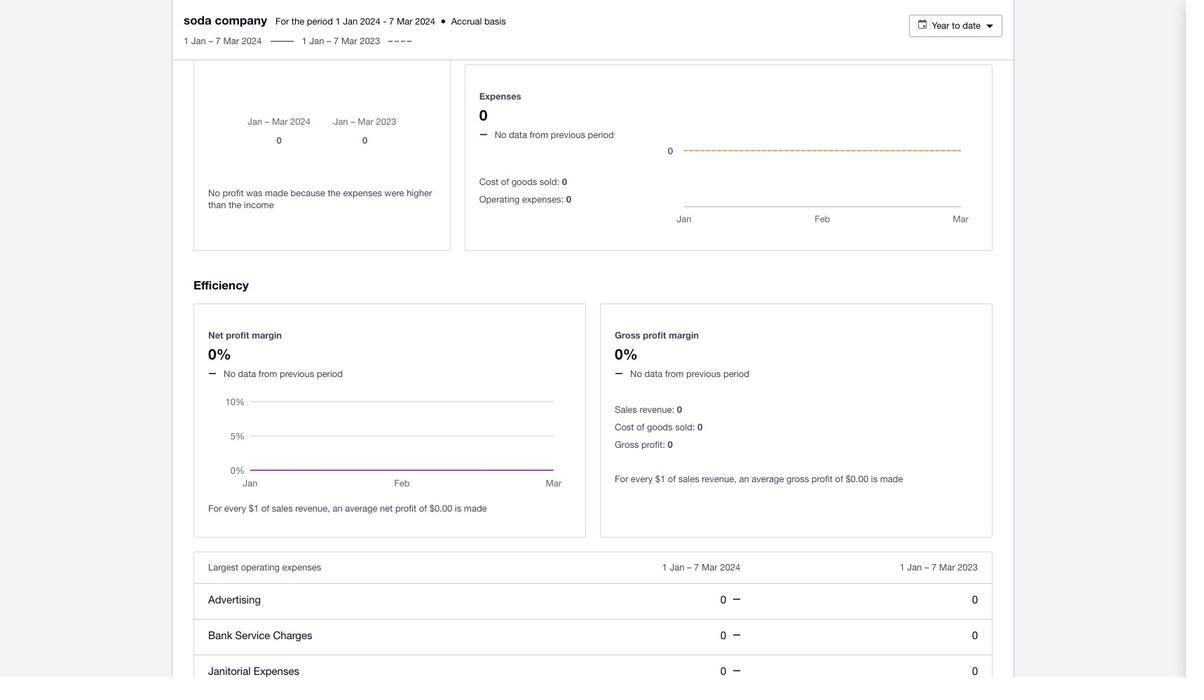 Task type: locate. For each thing, give the bounding box(es) containing it.
1 horizontal spatial no data from previous period
[[495, 130, 614, 140]]

no data from previous period for gross profit margin 0%
[[630, 368, 750, 379]]

2023
[[360, 36, 380, 46], [958, 562, 978, 573]]

from
[[530, 130, 548, 140], [259, 368, 277, 379], [665, 368, 684, 379]]

no
[[495, 130, 507, 140], [208, 188, 220, 198], [224, 368, 236, 379], [630, 368, 642, 379]]

0 horizontal spatial 1 jan – 7 mar 2024
[[184, 36, 262, 46]]

1 vertical spatial goods
[[647, 422, 673, 433]]

2 margin from the left
[[669, 329, 699, 340]]

expenses right operating
[[282, 562, 321, 573]]

1 horizontal spatial 0%
[[615, 345, 638, 363]]

0 inside expenses 0
[[479, 106, 488, 124]]

data
[[509, 130, 527, 140], [238, 368, 256, 379], [645, 368, 663, 379]]

0 horizontal spatial made
[[265, 188, 288, 198]]

an for net profit margin 0%
[[333, 503, 343, 514]]

goods
[[512, 177, 537, 187], [647, 422, 673, 433]]

soda company
[[184, 13, 267, 27]]

2024 inside largest operating expenses 'element'
[[720, 562, 741, 573]]

no for expenses 0
[[495, 130, 507, 140]]

margin for net profit margin 0%
[[252, 329, 282, 340]]

7
[[389, 16, 394, 27], [216, 36, 221, 46], [334, 36, 339, 46], [694, 562, 699, 573], [932, 562, 937, 573]]

of right the gross
[[835, 474, 843, 484]]

0% inside net profit margin 0%
[[208, 345, 231, 363]]

0 vertical spatial 2023
[[360, 36, 380, 46]]

$0.00
[[846, 474, 869, 484], [430, 503, 452, 514]]

net
[[208, 329, 223, 340]]

from up sold:
[[530, 130, 548, 140]]

from for gross profit margin 0%
[[665, 368, 684, 379]]

goods left sold:
[[512, 177, 537, 187]]

no data from previous period down net profit margin 0%
[[224, 368, 343, 379]]

1
[[335, 16, 341, 27], [184, 36, 189, 46], [302, 36, 307, 46], [662, 562, 667, 573], [900, 562, 905, 573]]

0 horizontal spatial expenses
[[254, 665, 299, 677]]

expenses
[[479, 90, 521, 101], [254, 665, 299, 677]]

for for net profit margin 0%
[[208, 503, 222, 514]]

0 horizontal spatial an
[[333, 503, 343, 514]]

sales up largest operating expenses
[[272, 503, 293, 514]]

1 vertical spatial average
[[345, 503, 378, 514]]

2024
[[360, 16, 381, 27], [415, 16, 435, 27], [242, 36, 262, 46], [720, 562, 741, 573]]

0 vertical spatial for
[[276, 16, 289, 27]]

2 0% from the left
[[615, 345, 638, 363]]

1 horizontal spatial every
[[631, 474, 653, 484]]

2 vertical spatial made
[[464, 503, 487, 514]]

1 gross from the top
[[615, 329, 641, 340]]

1 horizontal spatial made
[[464, 503, 487, 514]]

company
[[215, 13, 267, 27]]

profit
[[223, 188, 244, 198], [226, 329, 249, 340], [643, 329, 666, 340], [642, 440, 663, 450], [812, 474, 833, 484], [395, 503, 417, 514]]

0 vertical spatial revenue,
[[702, 474, 737, 484]]

0 horizontal spatial margin
[[252, 329, 282, 340]]

1 horizontal spatial is
[[871, 474, 878, 484]]

expenses inside 'element'
[[282, 562, 321, 573]]

0 horizontal spatial $0.00
[[430, 503, 452, 514]]

0 vertical spatial 1 jan – 7 mar 2023
[[302, 36, 380, 46]]

net
[[380, 503, 393, 514]]

1 horizontal spatial an
[[739, 474, 749, 484]]

1 vertical spatial is
[[455, 503, 462, 514]]

data down gross profit margin 0%
[[645, 368, 663, 379]]

sales revenue : 0 cost of goods sold : 0 gross profit : 0
[[615, 404, 703, 450]]

0 horizontal spatial every
[[224, 503, 246, 514]]

an left the gross
[[739, 474, 749, 484]]

of down sales
[[637, 422, 645, 433]]

1 horizontal spatial data
[[509, 130, 527, 140]]

1 horizontal spatial cost
[[615, 422, 634, 433]]

0 vertical spatial :
[[672, 405, 675, 415]]

0
[[479, 106, 488, 124], [562, 176, 567, 187], [566, 194, 571, 205], [677, 404, 682, 415], [698, 421, 703, 433], [668, 439, 673, 450], [972, 594, 978, 605], [721, 594, 727, 606], [972, 629, 978, 641], [721, 630, 727, 642], [972, 665, 978, 677], [721, 665, 727, 677]]

0 horizontal spatial data
[[238, 368, 256, 379]]

2 horizontal spatial data
[[645, 368, 663, 379]]

cost of goods sold: 0 operating expenses: 0
[[479, 176, 571, 205]]

largest operating expenses
[[208, 562, 321, 573]]

year to date button
[[909, 15, 1003, 37]]

0 link
[[972, 594, 978, 605], [721, 594, 727, 606], [972, 629, 978, 641], [721, 630, 727, 642], [972, 665, 978, 677], [721, 665, 727, 677]]

soda
[[184, 13, 212, 27]]

0 vertical spatial $1
[[655, 474, 666, 484]]

for the period 1 jan 2024 - 7 mar 2024  ●  accrual basis
[[276, 16, 506, 27]]

0 horizontal spatial is
[[455, 503, 462, 514]]

1 horizontal spatial 2023
[[958, 562, 978, 573]]

1 horizontal spatial $1
[[655, 474, 666, 484]]

–
[[209, 36, 213, 46], [327, 36, 331, 46], [687, 562, 692, 573], [925, 562, 929, 573]]

from down net profit margin 0%
[[259, 368, 277, 379]]

2 gross from the top
[[615, 440, 639, 450]]

1 vertical spatial an
[[333, 503, 343, 514]]

margin
[[252, 329, 282, 340], [669, 329, 699, 340]]

1 vertical spatial gross
[[615, 440, 639, 450]]

0 vertical spatial the
[[292, 16, 304, 27]]

0% inside gross profit margin 0%
[[615, 345, 638, 363]]

$1 for gross profit margin 0%
[[655, 474, 666, 484]]

1 jan – 7 mar 2023 for largest operating expenses
[[900, 562, 978, 573]]

0 vertical spatial made
[[265, 188, 288, 198]]

data for expenses 0
[[509, 130, 527, 140]]

2023 inside largest operating expenses 'element'
[[958, 562, 978, 573]]

sales down "sold"
[[679, 474, 700, 484]]

sales
[[679, 474, 700, 484], [272, 503, 293, 514]]

an
[[739, 474, 749, 484], [333, 503, 343, 514]]

because
[[291, 188, 325, 198]]

no data from previous period down gross profit margin 0%
[[630, 368, 750, 379]]

1 horizontal spatial average
[[752, 474, 784, 484]]

$0.00 for gross profit margin 0%
[[846, 474, 869, 484]]

goods inside cost of goods sold: 0 operating expenses: 0
[[512, 177, 537, 187]]

for down sales revenue : 0 cost of goods sold : 0 gross profit : 0
[[615, 474, 628, 484]]

0 horizontal spatial $1
[[249, 503, 259, 514]]

1 horizontal spatial previous
[[551, 130, 585, 140]]

revenue,
[[702, 474, 737, 484], [295, 503, 330, 514]]

$1 up operating
[[249, 503, 259, 514]]

bank service charges
[[208, 629, 312, 641]]

1 0% from the left
[[208, 345, 231, 363]]

for right company
[[276, 16, 289, 27]]

1 vertical spatial made
[[880, 474, 903, 484]]

1 jan – 7 mar 2023 inside largest operating expenses 'element'
[[900, 562, 978, 573]]

0 vertical spatial an
[[739, 474, 749, 484]]

sales for net profit margin 0%
[[272, 503, 293, 514]]

made inside no profit was made because the expenses were higher than the income
[[265, 188, 288, 198]]

largest operating expenses element
[[194, 552, 992, 677]]

0% down net
[[208, 345, 231, 363]]

the right than
[[229, 200, 242, 210]]

for
[[276, 16, 289, 27], [615, 474, 628, 484], [208, 503, 222, 514]]

of inside cost of goods sold: 0 operating expenses: 0
[[501, 177, 509, 187]]

1 horizontal spatial goods
[[647, 422, 673, 433]]

2 horizontal spatial no data from previous period
[[630, 368, 750, 379]]

1 horizontal spatial margin
[[669, 329, 699, 340]]

average for gross profit margin 0%
[[752, 474, 784, 484]]

no down net profit margin 0%
[[224, 368, 236, 379]]

basis
[[485, 16, 506, 27]]

period for net profit margin 0%
[[317, 368, 343, 379]]

revenue, for net profit margin 0%
[[295, 503, 330, 514]]

previous down gross profit margin 0%
[[686, 368, 721, 379]]

1 horizontal spatial 1 jan – 7 mar 2024
[[662, 562, 741, 573]]

0 vertical spatial every
[[631, 474, 653, 484]]

1 vertical spatial expenses
[[254, 665, 299, 677]]

of right net
[[419, 503, 427, 514]]

0 vertical spatial sales
[[679, 474, 700, 484]]

0 horizontal spatial from
[[259, 368, 277, 379]]

1 vertical spatial cost
[[615, 422, 634, 433]]

margin inside gross profit margin 0%
[[669, 329, 699, 340]]

2 horizontal spatial from
[[665, 368, 684, 379]]

for every $1 of sales revenue, an average net profit of $0.00 is made
[[208, 503, 487, 514]]

data down net profit margin 0%
[[238, 368, 256, 379]]

1 horizontal spatial expenses
[[343, 188, 382, 198]]

$0.00 right net
[[430, 503, 452, 514]]

data down expenses 0
[[509, 130, 527, 140]]

0 horizontal spatial revenue,
[[295, 503, 330, 514]]

from down gross profit margin 0%
[[665, 368, 684, 379]]

cost inside sales revenue : 0 cost of goods sold : 0 gross profit : 0
[[615, 422, 634, 433]]

from for net profit margin 0%
[[259, 368, 277, 379]]

the
[[292, 16, 304, 27], [328, 188, 341, 198], [229, 200, 242, 210]]

0 vertical spatial goods
[[512, 177, 537, 187]]

$1 down sales revenue : 0 cost of goods sold : 0 gross profit : 0
[[655, 474, 666, 484]]

2023 for 1 jan
[[360, 36, 380, 46]]

previous up sold:
[[551, 130, 585, 140]]

1 vertical spatial 2023
[[958, 562, 978, 573]]

no down expenses 0
[[495, 130, 507, 140]]

previous down net profit margin 0%
[[280, 368, 314, 379]]

no data from previous period for expenses 0
[[495, 130, 614, 140]]

gross
[[615, 329, 641, 340], [615, 440, 639, 450]]

of inside sales revenue : 0 cost of goods sold : 0 gross profit : 0
[[637, 422, 645, 433]]

1 vertical spatial every
[[224, 503, 246, 514]]

1 vertical spatial $1
[[249, 503, 259, 514]]

goods down revenue
[[647, 422, 673, 433]]

$1
[[655, 474, 666, 484], [249, 503, 259, 514]]

every
[[631, 474, 653, 484], [224, 503, 246, 514]]

efficiency
[[194, 278, 249, 292]]

expenses inside 'element'
[[254, 665, 299, 677]]

from for expenses 0
[[530, 130, 548, 140]]

0 horizontal spatial sales
[[272, 503, 293, 514]]

0 vertical spatial $0.00
[[846, 474, 869, 484]]

0 vertical spatial is
[[871, 474, 878, 484]]

0 horizontal spatial goods
[[512, 177, 537, 187]]

than
[[208, 200, 226, 210]]

1 vertical spatial the
[[328, 188, 341, 198]]

no data from previous period up sold:
[[495, 130, 614, 140]]

1 horizontal spatial revenue,
[[702, 474, 737, 484]]

to
[[952, 20, 960, 31]]

0 vertical spatial cost
[[479, 177, 499, 187]]

1 margin from the left
[[252, 329, 282, 340]]

average left the gross
[[752, 474, 784, 484]]

1 vertical spatial :
[[693, 422, 695, 433]]

mar
[[397, 16, 413, 27], [223, 36, 239, 46], [341, 36, 357, 46], [702, 562, 718, 573], [939, 562, 955, 573]]

$0.00 right the gross
[[846, 474, 869, 484]]

every up largest
[[224, 503, 246, 514]]

average left net
[[345, 503, 378, 514]]

period
[[307, 16, 333, 27], [588, 130, 614, 140], [317, 368, 343, 379], [724, 368, 750, 379]]

the right because
[[328, 188, 341, 198]]

2 horizontal spatial previous
[[686, 368, 721, 379]]

1 vertical spatial 1 jan – 7 mar 2024
[[662, 562, 741, 573]]

0 horizontal spatial no data from previous period
[[224, 368, 343, 379]]

1 horizontal spatial :
[[672, 405, 675, 415]]

0 horizontal spatial previous
[[280, 368, 314, 379]]

average
[[752, 474, 784, 484], [345, 503, 378, 514]]

1 vertical spatial for
[[615, 474, 628, 484]]

cost down sales
[[615, 422, 634, 433]]

of
[[501, 177, 509, 187], [637, 422, 645, 433], [668, 474, 676, 484], [835, 474, 843, 484], [261, 503, 269, 514], [419, 503, 427, 514]]

previous for gross profit margin 0%
[[686, 368, 721, 379]]

1 jan – 7 mar 2024
[[184, 36, 262, 46], [662, 562, 741, 573]]

margin inside net profit margin 0%
[[252, 329, 282, 340]]

no for net profit margin 0%
[[224, 368, 236, 379]]

made
[[265, 188, 288, 198], [880, 474, 903, 484], [464, 503, 487, 514]]

2 horizontal spatial the
[[328, 188, 341, 198]]

0% up sales
[[615, 345, 638, 363]]

is for gross profit margin 0%
[[871, 474, 878, 484]]

1 vertical spatial revenue,
[[295, 503, 330, 514]]

1 jan – 7 mar 2023
[[302, 36, 380, 46], [900, 562, 978, 573]]

2 vertical spatial for
[[208, 503, 222, 514]]

no data from previous period
[[495, 130, 614, 140], [224, 368, 343, 379], [630, 368, 750, 379]]

0 horizontal spatial 0%
[[208, 345, 231, 363]]

2 vertical spatial the
[[229, 200, 242, 210]]

0 vertical spatial gross
[[615, 329, 641, 340]]

:
[[672, 405, 675, 415], [693, 422, 695, 433], [663, 440, 665, 450]]

sales
[[615, 405, 637, 415]]

2 horizontal spatial :
[[693, 422, 695, 433]]

cost
[[479, 177, 499, 187], [615, 422, 634, 433]]

1 vertical spatial $0.00
[[430, 503, 452, 514]]

no data from previous period for net profit margin 0%
[[224, 368, 343, 379]]

1 horizontal spatial 1 jan – 7 mar 2023
[[900, 562, 978, 573]]

for up largest
[[208, 503, 222, 514]]

1 horizontal spatial expenses
[[479, 90, 521, 101]]

revenue, for gross profit margin 0%
[[702, 474, 737, 484]]

1 horizontal spatial from
[[530, 130, 548, 140]]

expenses left were
[[343, 188, 382, 198]]

0 horizontal spatial :
[[663, 440, 665, 450]]

the right company
[[292, 16, 304, 27]]

2 horizontal spatial made
[[880, 474, 903, 484]]

of up operating
[[501, 177, 509, 187]]

an left net
[[333, 503, 343, 514]]

0 horizontal spatial 1 jan – 7 mar 2023
[[302, 36, 380, 46]]

2 horizontal spatial for
[[615, 474, 628, 484]]

1 vertical spatial sales
[[272, 503, 293, 514]]

operating
[[479, 194, 520, 205]]

no up than
[[208, 188, 220, 198]]

0 horizontal spatial average
[[345, 503, 378, 514]]

income
[[244, 200, 274, 210]]

cost up operating
[[479, 177, 499, 187]]

1 jan – 7 mar 2024 inside largest operating expenses 'element'
[[662, 562, 741, 573]]

previous
[[551, 130, 585, 140], [280, 368, 314, 379], [686, 368, 721, 379]]

1 horizontal spatial sales
[[679, 474, 700, 484]]

no down gross profit margin 0%
[[630, 368, 642, 379]]

0 horizontal spatial expenses
[[282, 562, 321, 573]]

1 vertical spatial expenses
[[282, 562, 321, 573]]

for for gross profit margin 0%
[[615, 474, 628, 484]]

advertising
[[208, 594, 261, 605]]

is
[[871, 474, 878, 484], [455, 503, 462, 514]]

2 vertical spatial :
[[663, 440, 665, 450]]

0 vertical spatial expenses
[[343, 188, 382, 198]]

expenses
[[343, 188, 382, 198], [282, 562, 321, 573]]

every down sales revenue : 0 cost of goods sold : 0 gross profit : 0
[[631, 474, 653, 484]]

0 vertical spatial average
[[752, 474, 784, 484]]

0 horizontal spatial for
[[208, 503, 222, 514]]

1 horizontal spatial $0.00
[[846, 474, 869, 484]]

made for gross profit margin 0%
[[880, 474, 903, 484]]

0 horizontal spatial 2023
[[360, 36, 380, 46]]

0%
[[208, 345, 231, 363], [615, 345, 638, 363]]

jan
[[343, 16, 358, 27], [191, 36, 206, 46], [310, 36, 324, 46], [670, 562, 685, 573], [908, 562, 922, 573]]



Task type: vqa. For each thing, say whether or not it's contained in the screenshot.
Paid's Paid
no



Task type: describe. For each thing, give the bounding box(es) containing it.
period for gross profit margin 0%
[[724, 368, 750, 379]]

net profit margin 0%
[[208, 329, 282, 363]]

janitorial
[[208, 665, 251, 677]]

gross inside sales revenue : 0 cost of goods sold : 0 gross profit : 0
[[615, 440, 639, 450]]

largest
[[208, 562, 239, 573]]

for every $1 of sales revenue, an average gross profit of $0.00 is made
[[615, 474, 903, 484]]

margin for gross profit margin 0%
[[669, 329, 699, 340]]

previous for net profit margin 0%
[[280, 368, 314, 379]]

gross profit margin 0%
[[615, 329, 699, 363]]

1 horizontal spatial the
[[292, 16, 304, 27]]

data for gross profit margin 0%
[[645, 368, 663, 379]]

an for gross profit margin 0%
[[739, 474, 749, 484]]

expenses 0
[[479, 90, 521, 124]]

average for net profit margin 0%
[[345, 503, 378, 514]]

cost inside cost of goods sold: 0 operating expenses: 0
[[479, 177, 499, 187]]

1 horizontal spatial for
[[276, 16, 289, 27]]

profit inside net profit margin 0%
[[226, 329, 249, 340]]

of down "sold"
[[668, 474, 676, 484]]

$1 for net profit margin 0%
[[249, 503, 259, 514]]

sold
[[675, 422, 693, 433]]

revenue
[[640, 405, 672, 415]]

0% for net profit margin 0%
[[208, 345, 231, 363]]

$0.00 for net profit margin 0%
[[430, 503, 452, 514]]

expenses:
[[522, 194, 564, 205]]

goods inside sales revenue : 0 cost of goods sold : 0 gross profit : 0
[[647, 422, 673, 433]]

higher
[[407, 188, 432, 198]]

accrual
[[451, 16, 482, 27]]

expenses inside no profit was made because the expenses were higher than the income
[[343, 188, 382, 198]]

period for expenses 0
[[588, 130, 614, 140]]

gross
[[787, 474, 809, 484]]

date
[[963, 20, 981, 31]]

charges
[[273, 629, 312, 641]]

was
[[246, 188, 263, 198]]

profit inside gross profit margin 0%
[[643, 329, 666, 340]]

janitorial expenses
[[208, 665, 299, 677]]

previous for expenses 0
[[551, 130, 585, 140]]

sold:
[[540, 177, 560, 187]]

were
[[385, 188, 404, 198]]

0 horizontal spatial the
[[229, 200, 242, 210]]

0% for gross profit margin 0%
[[615, 345, 638, 363]]

every for net profit margin 0%
[[224, 503, 246, 514]]

profit inside sales revenue : 0 cost of goods sold : 0 gross profit : 0
[[642, 440, 663, 450]]

1 jan – 7 mar 2023 for 1 jan
[[302, 36, 380, 46]]

no inside no profit was made because the expenses were higher than the income
[[208, 188, 220, 198]]

0 vertical spatial 1 jan – 7 mar 2024
[[184, 36, 262, 46]]

bank
[[208, 629, 232, 641]]

data for net profit margin 0%
[[238, 368, 256, 379]]

sales for gross profit margin 0%
[[679, 474, 700, 484]]

operating
[[241, 562, 280, 573]]

of up largest operating expenses
[[261, 503, 269, 514]]

no for gross profit margin 0%
[[630, 368, 642, 379]]

year
[[932, 20, 950, 31]]

0 vertical spatial expenses
[[479, 90, 521, 101]]

every for gross profit margin 0%
[[631, 474, 653, 484]]

made for net profit margin 0%
[[464, 503, 487, 514]]

is for net profit margin 0%
[[455, 503, 462, 514]]

2023 for largest operating expenses
[[958, 562, 978, 573]]

gross inside gross profit margin 0%
[[615, 329, 641, 340]]

no profit was made because the expenses were higher than the income
[[208, 188, 432, 210]]

-
[[383, 16, 387, 27]]

year to date
[[932, 20, 981, 31]]

profit inside no profit was made because the expenses were higher than the income
[[223, 188, 244, 198]]

service
[[235, 629, 270, 641]]



